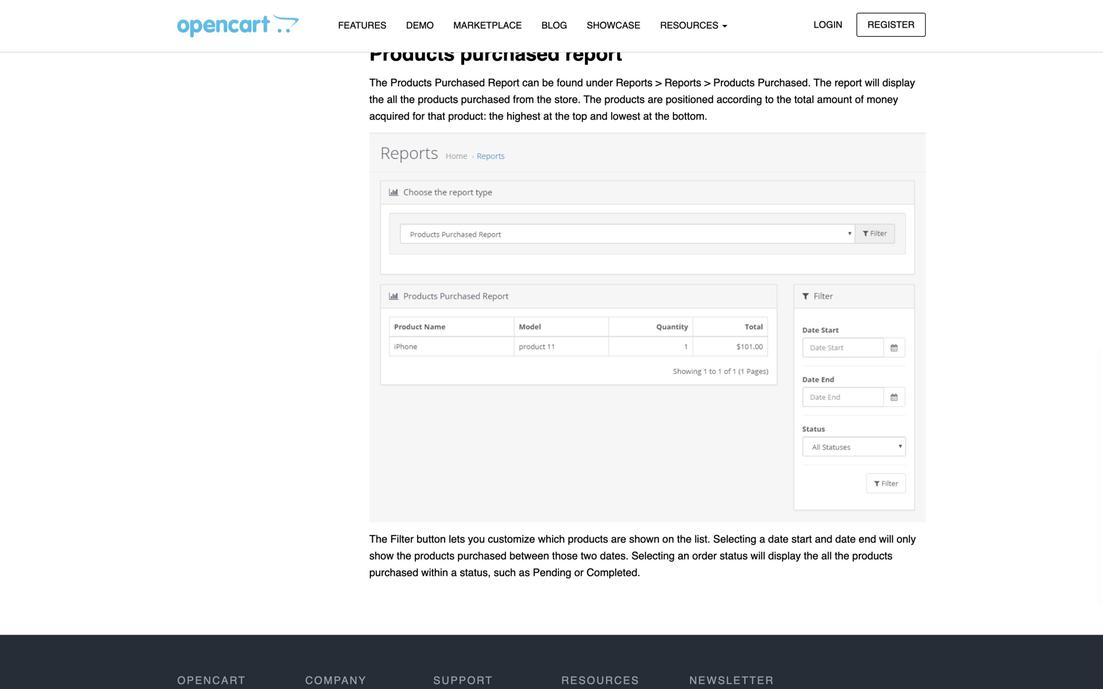 Task type: describe. For each thing, give the bounding box(es) containing it.
top
[[573, 110, 587, 122]]

login link
[[803, 13, 854, 37]]

lets
[[449, 533, 465, 545]]

2 > from the left
[[704, 76, 710, 88]]

1 at from the left
[[543, 110, 552, 122]]

end
[[859, 533, 876, 545]]

shown
[[629, 533, 660, 545]]

within
[[421, 567, 448, 579]]

admin products purchased report image
[[369, 133, 926, 523]]

features link
[[328, 14, 396, 37]]

products up lowest
[[604, 93, 645, 105]]

purchased up report
[[460, 43, 560, 65]]

products down end
[[852, 550, 893, 562]]

register link
[[856, 13, 926, 37]]

purchased down you
[[458, 550, 507, 562]]

of
[[855, 93, 864, 105]]

product:
[[448, 110, 486, 122]]

as
[[519, 567, 530, 579]]

be
[[542, 76, 554, 88]]

blog link
[[532, 14, 577, 37]]

products up according
[[713, 76, 755, 88]]

button
[[417, 533, 446, 545]]

according
[[717, 93, 762, 105]]

you
[[468, 533, 485, 545]]

the up acquired
[[369, 76, 387, 88]]

support
[[433, 675, 493, 687]]

will inside the products purchased report can be found under reports > reports > products purchased. the report will display the all the products purchased from the store. the products are positioned according to the total amount of money acquired for that product: the highest at the top and lowest at the bottom.
[[865, 76, 880, 88]]

amount
[[817, 93, 852, 105]]

and inside the products purchased report can be found under reports > reports > products purchased. the report will display the all the products purchased from the store. the products are positioned according to the total amount of money acquired for that product: the highest at the top and lowest at the bottom.
[[590, 110, 608, 122]]

to
[[765, 93, 774, 105]]

are inside the 'the filter button lets you customize which products are shown on the list. selecting a date start and date end will only show the products purchased between those two dates. selecting an order status will display the all the products purchased within a status, such as pending or completed.'
[[611, 533, 626, 545]]

products down demo "link"
[[369, 43, 455, 65]]

demo
[[406, 20, 434, 31]]

status,
[[460, 567, 491, 579]]

bottom.
[[672, 110, 707, 122]]

0 horizontal spatial resources
[[561, 675, 640, 687]]

money
[[867, 93, 898, 105]]

report
[[488, 76, 519, 88]]

that
[[428, 110, 445, 122]]

show
[[369, 550, 394, 562]]

start
[[792, 533, 812, 545]]

positioned
[[666, 93, 714, 105]]

marketplace
[[453, 20, 522, 31]]

the products purchased report can be found under reports > reports > products purchased. the report will display the all the products purchased from the store. the products are positioned according to the total amount of money acquired for that product: the highest at the top and lowest at the bottom.
[[369, 76, 915, 122]]

highest
[[507, 110, 540, 122]]

list.
[[695, 533, 710, 545]]

which
[[538, 533, 565, 545]]

1 horizontal spatial resources
[[660, 20, 721, 31]]

or
[[574, 567, 584, 579]]

0 vertical spatial report
[[565, 43, 622, 65]]

lowest
[[611, 110, 640, 122]]

1 date from the left
[[768, 533, 789, 545]]

features
[[338, 20, 386, 31]]

such
[[494, 567, 516, 579]]

0 vertical spatial selecting
[[713, 533, 756, 545]]

total
[[794, 93, 814, 105]]

marketplace link
[[444, 14, 532, 37]]

filter
[[390, 533, 414, 545]]

between
[[509, 550, 549, 562]]

display inside the 'the filter button lets you customize which products are shown on the list. selecting a date start and date end will only show the products purchased between those two dates. selecting an order status will display the all the products purchased within a status, such as pending or completed.'
[[768, 550, 801, 562]]



Task type: vqa. For each thing, say whether or not it's contained in the screenshot.
HEADER-
no



Task type: locate. For each thing, give the bounding box(es) containing it.
at right lowest
[[643, 110, 652, 122]]

purchased down show
[[369, 567, 418, 579]]

company
[[305, 675, 367, 687]]

a right within
[[451, 567, 457, 579]]

on
[[662, 533, 674, 545]]

1 horizontal spatial date
[[835, 533, 856, 545]]

are left positioned
[[648, 93, 663, 105]]

selecting down shown
[[632, 550, 675, 562]]

0 vertical spatial display
[[882, 76, 915, 88]]

resources
[[660, 20, 721, 31], [561, 675, 640, 687]]

only
[[897, 533, 916, 545]]

purchased inside the products purchased report can be found under reports > reports > products purchased. the report will display the all the products purchased from the store. the products are positioned according to the total amount of money acquired for that product: the highest at the top and lowest at the bottom.
[[461, 93, 510, 105]]

> up positioned
[[704, 76, 710, 88]]

and right start
[[815, 533, 832, 545]]

showcase
[[587, 20, 640, 31]]

purchased
[[460, 43, 560, 65], [461, 93, 510, 105], [458, 550, 507, 562], [369, 567, 418, 579]]

1 vertical spatial and
[[815, 533, 832, 545]]

are
[[648, 93, 663, 105], [611, 533, 626, 545]]

two
[[581, 550, 597, 562]]

reports
[[616, 76, 653, 88], [665, 76, 701, 88]]

1 horizontal spatial a
[[759, 533, 765, 545]]

0 horizontal spatial >
[[655, 76, 662, 88]]

showcase link
[[577, 14, 650, 37]]

1 horizontal spatial all
[[821, 550, 832, 562]]

store.
[[554, 93, 581, 105]]

0 horizontal spatial and
[[590, 110, 608, 122]]

0 vertical spatial are
[[648, 93, 663, 105]]

all
[[387, 93, 397, 105], [821, 550, 832, 562]]

products up within
[[414, 550, 455, 562]]

0 vertical spatial resources
[[660, 20, 721, 31]]

>
[[655, 76, 662, 88], [704, 76, 710, 88]]

0 vertical spatial all
[[387, 93, 397, 105]]

opencart - open source shopping cart solution image
[[177, 14, 299, 37]]

0 horizontal spatial all
[[387, 93, 397, 105]]

1 vertical spatial will
[[879, 533, 894, 545]]

1 vertical spatial selecting
[[632, 550, 675, 562]]

from
[[513, 93, 534, 105]]

all inside the 'the filter button lets you customize which products are shown on the list. selecting a date start and date end will only show the products purchased between those two dates. selecting an order status will display the all the products purchased within a status, such as pending or completed.'
[[821, 550, 832, 562]]

dates.
[[600, 550, 629, 562]]

> right under
[[655, 76, 662, 88]]

products purchased report
[[369, 43, 622, 65]]

1 vertical spatial resources
[[561, 675, 640, 687]]

are inside the products purchased report can be found under reports > reports > products purchased. the report will display the all the products purchased from the store. the products are positioned according to the total amount of money acquired for that product: the highest at the top and lowest at the bottom.
[[648, 93, 663, 105]]

2 vertical spatial will
[[751, 550, 765, 562]]

0 horizontal spatial date
[[768, 533, 789, 545]]

all inside the products purchased report can be found under reports > reports > products purchased. the report will display the all the products purchased from the store. the products are positioned according to the total amount of money acquired for that product: the highest at the top and lowest at the bottom.
[[387, 93, 397, 105]]

1 horizontal spatial display
[[882, 76, 915, 88]]

an
[[678, 550, 689, 562]]

1 vertical spatial display
[[768, 550, 801, 562]]

demo link
[[396, 14, 444, 37]]

at right highest
[[543, 110, 552, 122]]

newsletter
[[689, 675, 774, 687]]

1 vertical spatial all
[[821, 550, 832, 562]]

blog
[[542, 20, 567, 31]]

reports up positioned
[[665, 76, 701, 88]]

1 vertical spatial report
[[835, 76, 862, 88]]

1 horizontal spatial are
[[648, 93, 663, 105]]

acquired
[[369, 110, 410, 122]]

the up amount at the top right of the page
[[814, 76, 832, 88]]

the down under
[[584, 93, 602, 105]]

display
[[882, 76, 915, 88], [768, 550, 801, 562]]

and right top
[[590, 110, 608, 122]]

1 horizontal spatial >
[[704, 76, 710, 88]]

date left start
[[768, 533, 789, 545]]

order
[[692, 550, 717, 562]]

at
[[543, 110, 552, 122], [643, 110, 652, 122]]

purchased down report
[[461, 93, 510, 105]]

0 horizontal spatial report
[[565, 43, 622, 65]]

those
[[552, 550, 578, 562]]

0 horizontal spatial a
[[451, 567, 457, 579]]

0 horizontal spatial display
[[768, 550, 801, 562]]

a left start
[[759, 533, 765, 545]]

the
[[369, 76, 387, 88], [814, 76, 832, 88], [584, 93, 602, 105], [369, 533, 387, 545]]

under
[[586, 76, 613, 88]]

display inside the products purchased report can be found under reports > reports > products purchased. the report will display the all the products purchased from the store. the products are positioned according to the total amount of money acquired for that product: the highest at the top and lowest at the bottom.
[[882, 76, 915, 88]]

found
[[557, 76, 583, 88]]

1 vertical spatial are
[[611, 533, 626, 545]]

the filter button lets you customize which products are shown on the list. selecting a date start and date end will only show the products purchased between those two dates. selecting an order status will display the all the products purchased within a status, such as pending or completed.
[[369, 533, 916, 579]]

2 reports from the left
[[665, 76, 701, 88]]

display down start
[[768, 550, 801, 562]]

products up that
[[418, 93, 458, 105]]

0 horizontal spatial selecting
[[632, 550, 675, 562]]

1 > from the left
[[655, 76, 662, 88]]

customize
[[488, 533, 535, 545]]

1 vertical spatial a
[[451, 567, 457, 579]]

0 vertical spatial and
[[590, 110, 608, 122]]

products
[[418, 93, 458, 105], [604, 93, 645, 105], [568, 533, 608, 545], [414, 550, 455, 562], [852, 550, 893, 562]]

1 horizontal spatial selecting
[[713, 533, 756, 545]]

selecting up status
[[713, 533, 756, 545]]

products
[[369, 43, 455, 65], [390, 76, 432, 88], [713, 76, 755, 88]]

0 vertical spatial will
[[865, 76, 880, 88]]

opencart
[[177, 675, 246, 687]]

products up for
[[390, 76, 432, 88]]

2 date from the left
[[835, 533, 856, 545]]

will up money
[[865, 76, 880, 88]]

products up two
[[568, 533, 608, 545]]

the inside the 'the filter button lets you customize which products are shown on the list. selecting a date start and date end will only show the products purchased between those two dates. selecting an order status will display the all the products purchased within a status, such as pending or completed.'
[[369, 533, 387, 545]]

and inside the 'the filter button lets you customize which products are shown on the list. selecting a date start and date end will only show the products purchased between those two dates. selecting an order status will display the all the products purchased within a status, such as pending or completed.'
[[815, 533, 832, 545]]

reports up lowest
[[616, 76, 653, 88]]

and
[[590, 110, 608, 122], [815, 533, 832, 545]]

date
[[768, 533, 789, 545], [835, 533, 856, 545]]

1 horizontal spatial at
[[643, 110, 652, 122]]

0 horizontal spatial are
[[611, 533, 626, 545]]

purchased.
[[758, 76, 811, 88]]

2 at from the left
[[643, 110, 652, 122]]

can
[[522, 76, 539, 88]]

a
[[759, 533, 765, 545], [451, 567, 457, 579]]

are up dates.
[[611, 533, 626, 545]]

1 horizontal spatial report
[[835, 76, 862, 88]]

1 horizontal spatial and
[[815, 533, 832, 545]]

for
[[413, 110, 425, 122]]

login
[[814, 19, 842, 30]]

0 horizontal spatial reports
[[616, 76, 653, 88]]

0 horizontal spatial at
[[543, 110, 552, 122]]

0 vertical spatial a
[[759, 533, 765, 545]]

1 horizontal spatial reports
[[665, 76, 701, 88]]

will
[[865, 76, 880, 88], [879, 533, 894, 545], [751, 550, 765, 562]]

report inside the products purchased report can be found under reports > reports > products purchased. the report will display the all the products purchased from the store. the products are positioned according to the total amount of money acquired for that product: the highest at the top and lowest at the bottom.
[[835, 76, 862, 88]]

register
[[868, 19, 915, 30]]

the up show
[[369, 533, 387, 545]]

purchased
[[435, 76, 485, 88]]

report
[[565, 43, 622, 65], [835, 76, 862, 88]]

report up of
[[835, 76, 862, 88]]

selecting
[[713, 533, 756, 545], [632, 550, 675, 562]]

resources link
[[650, 14, 737, 37]]

the
[[369, 93, 384, 105], [400, 93, 415, 105], [537, 93, 552, 105], [777, 93, 791, 105], [489, 110, 504, 122], [555, 110, 570, 122], [655, 110, 670, 122], [677, 533, 692, 545], [397, 550, 411, 562], [804, 550, 818, 562], [835, 550, 849, 562]]

pending
[[533, 567, 571, 579]]

will right end
[[879, 533, 894, 545]]

report up under
[[565, 43, 622, 65]]

display up money
[[882, 76, 915, 88]]

status
[[720, 550, 748, 562]]

date left end
[[835, 533, 856, 545]]

will right status
[[751, 550, 765, 562]]

completed.
[[587, 567, 640, 579]]

1 reports from the left
[[616, 76, 653, 88]]



